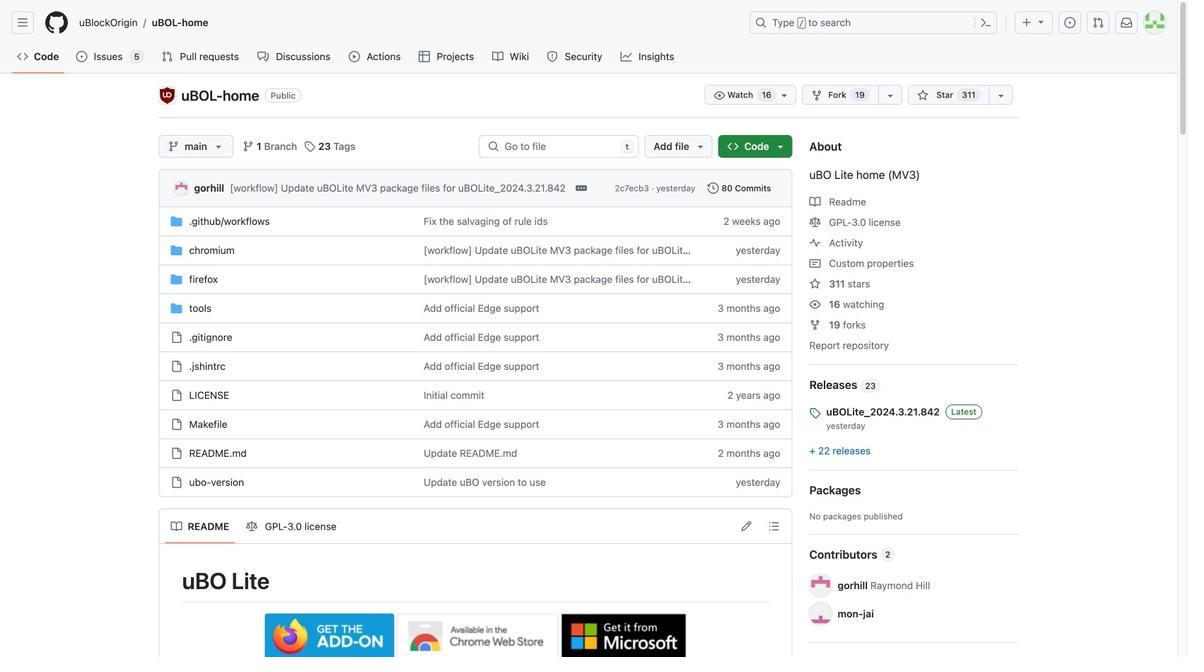 Task type: locate. For each thing, give the bounding box(es) containing it.
1 vertical spatial book image
[[171, 521, 182, 532]]

1 vertical spatial law image
[[246, 521, 258, 532]]

git branch image
[[168, 141, 179, 152], [243, 141, 254, 152]]

triangle down image
[[1036, 16, 1047, 27], [695, 141, 706, 152]]

0 vertical spatial law image
[[810, 217, 821, 228]]

1 git branch image from the left
[[168, 141, 179, 152]]

owner avatar image
[[159, 87, 176, 104]]

Go to file text field
[[505, 136, 615, 157]]

1 vertical spatial tag image
[[810, 407, 821, 419]]

star image
[[810, 278, 821, 290]]

directory image
[[171, 216, 182, 227], [171, 245, 182, 256], [171, 274, 182, 285], [171, 303, 182, 314]]

0 vertical spatial book image
[[810, 196, 821, 208]]

law image
[[810, 217, 821, 228], [246, 521, 258, 532]]

add this repository to a list image
[[996, 90, 1007, 101]]

table image
[[419, 51, 430, 62]]

1 horizontal spatial book image
[[810, 196, 821, 208]]

plus image
[[1021, 17, 1033, 28]]

get ublock origin lite for microsoft edge image
[[561, 614, 687, 657]]

1 vertical spatial list
[[165, 515, 344, 538]]

1 horizontal spatial law image
[[810, 217, 821, 228]]

triangle down image right plus image
[[1036, 16, 1047, 27]]

tag image
[[304, 141, 316, 152], [810, 407, 821, 419]]

eye image
[[714, 90, 725, 101]]

1 horizontal spatial git branch image
[[243, 141, 254, 152]]

1 horizontal spatial triangle down image
[[1036, 16, 1047, 27]]

star image
[[917, 90, 929, 101]]

1 horizontal spatial tag image
[[810, 407, 821, 419]]

git pull request image
[[161, 51, 173, 62]]

1 horizontal spatial triangle down image
[[775, 141, 786, 152]]

notifications image
[[1121, 17, 1132, 28]]

note image
[[810, 258, 821, 269]]

0 horizontal spatial law image
[[246, 521, 258, 532]]

0 vertical spatial triangle down image
[[1036, 16, 1047, 27]]

book image
[[492, 51, 504, 62]]

issue opened image
[[76, 51, 87, 62]]

triangle down image
[[213, 141, 224, 152], [775, 141, 786, 152]]

triangle down image left code image
[[695, 141, 706, 152]]

list
[[74, 11, 741, 34], [165, 515, 344, 538]]

1 triangle down image from the left
[[213, 141, 224, 152]]

2 triangle down image from the left
[[775, 141, 786, 152]]

history image
[[708, 182, 719, 194]]

0 horizontal spatial triangle down image
[[695, 141, 706, 152]]

0 horizontal spatial git branch image
[[168, 141, 179, 152]]

0 horizontal spatial triangle down image
[[213, 141, 224, 152]]

triangle down image for 1st git branch icon from the left
[[213, 141, 224, 152]]

2 git branch image from the left
[[243, 141, 254, 152]]

@mon jai image
[[810, 603, 832, 625]]

0 horizontal spatial tag image
[[304, 141, 316, 152]]

homepage image
[[45, 11, 68, 34]]

@gorhill image
[[810, 574, 832, 597]]

book image
[[810, 196, 821, 208], [171, 521, 182, 532]]

code image
[[17, 51, 28, 62]]

triangle down image for code image
[[775, 141, 786, 152]]

3 directory image from the top
[[171, 274, 182, 285]]



Task type: describe. For each thing, give the bounding box(es) containing it.
pulse image
[[810, 237, 821, 249]]

gorhill image
[[174, 182, 188, 196]]

edit file image
[[741, 521, 752, 532]]

open commit details image
[[576, 182, 587, 194]]

law image inside list
[[246, 521, 258, 532]]

repo forked image
[[810, 319, 821, 331]]

get ubo lite for firefox image
[[265, 614, 394, 657]]

graph image
[[621, 51, 632, 62]]

repo forked image
[[811, 90, 823, 101]]

2 directory image from the top
[[171, 245, 182, 256]]

see your forks of this repository image
[[885, 90, 896, 101]]

search image
[[488, 141, 499, 152]]

play image
[[349, 51, 360, 62]]

0 vertical spatial tag image
[[304, 141, 316, 152]]

outline image
[[768, 521, 780, 532]]

1 vertical spatial triangle down image
[[695, 141, 706, 152]]

311 users starred this repository element
[[957, 88, 981, 102]]

4 directory image from the top
[[171, 303, 182, 314]]

get ubo lite for chromium image
[[397, 614, 558, 657]]

comment discussion image
[[258, 51, 269, 62]]

shield image
[[547, 51, 558, 62]]

1 directory image from the top
[[171, 216, 182, 227]]

eye image
[[810, 299, 821, 310]]

0 horizontal spatial book image
[[171, 521, 182, 532]]

issue opened image
[[1065, 17, 1076, 28]]

0 vertical spatial list
[[74, 11, 741, 34]]

git pull request image
[[1093, 17, 1104, 28]]

code image
[[728, 141, 739, 152]]

command palette image
[[980, 17, 992, 28]]



Task type: vqa. For each thing, say whether or not it's contained in the screenshot.
Search
no



